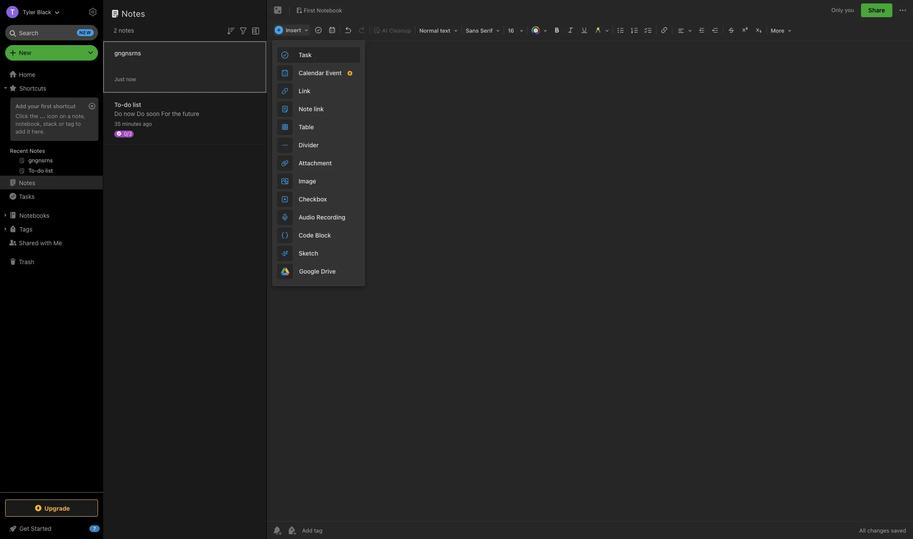 Task type: locate. For each thing, give the bounding box(es) containing it.
click
[[15, 113, 28, 119]]

the inside group
[[30, 113, 38, 119]]

2 notes
[[113, 27, 134, 34]]

tasks
[[19, 193, 35, 200]]

checkbox
[[299, 196, 327, 203]]

shared with me
[[19, 239, 62, 247]]

do
[[114, 110, 122, 117], [137, 110, 145, 117]]

for
[[161, 110, 170, 117]]

Font size field
[[505, 24, 527, 37]]

notes link
[[0, 176, 103, 190]]

home link
[[0, 67, 103, 81]]

tree containing home
[[0, 67, 103, 492]]

tag
[[66, 120, 74, 127]]

35
[[114, 121, 121, 127]]

only you
[[832, 7, 855, 13]]

stack
[[43, 120, 57, 127]]

the right for
[[172, 110, 181, 117]]

Font family field
[[463, 24, 503, 37]]

tree
[[0, 67, 103, 492]]

first notebook button
[[293, 4, 345, 16]]

now down to-do list
[[124, 110, 135, 117]]

link link
[[273, 82, 365, 100]]

more
[[771, 27, 785, 34]]

35 minutes ago
[[114, 121, 152, 127]]

now for just
[[126, 76, 136, 82]]

1 horizontal spatial do
[[137, 110, 145, 117]]

upgrade button
[[5, 500, 98, 517]]

link
[[299, 87, 311, 95]]

group
[[0, 95, 103, 179]]

tyler black
[[23, 8, 51, 15]]

0 horizontal spatial do
[[114, 110, 122, 117]]

indent image
[[696, 24, 708, 36]]

do now do soon for the future
[[114, 110, 199, 117]]

Account field
[[0, 3, 60, 21]]

table link
[[273, 118, 365, 136]]

click the ...
[[15, 113, 45, 119]]

notes up tasks
[[19, 179, 35, 186]]

View options field
[[248, 25, 261, 36]]

to-do list
[[114, 101, 141, 108]]

new search field
[[11, 25, 94, 40]]

first
[[41, 103, 52, 110]]

group containing add your first shortcut
[[0, 95, 103, 179]]

Font color field
[[529, 24, 550, 37]]

do down to-
[[114, 110, 122, 117]]

do
[[124, 101, 131, 108]]

tags button
[[0, 222, 103, 236]]

undo image
[[342, 24, 354, 36]]

image link
[[273, 172, 365, 190]]

with
[[40, 239, 52, 247]]

share
[[869, 6, 886, 14]]

first
[[304, 7, 315, 14]]

recent notes
[[10, 147, 45, 154]]

add tag image
[[287, 526, 297, 536]]

underline image
[[579, 24, 591, 36]]

audio recording
[[299, 214, 346, 221]]

add a reminder image
[[272, 526, 282, 536]]

now right just
[[126, 76, 136, 82]]

you
[[845, 7, 855, 13]]

2 vertical spatial notes
[[19, 179, 35, 186]]

just
[[114, 76, 125, 82]]

expand tags image
[[2, 226, 9, 233]]

sans
[[466, 27, 479, 34]]

now for do
[[124, 110, 135, 117]]

the left ...
[[30, 113, 38, 119]]

settings image
[[88, 7, 98, 17]]

subscript image
[[753, 24, 765, 36]]

1 vertical spatial notes
[[30, 147, 45, 154]]

Insert field
[[273, 24, 311, 36]]

Sort options field
[[226, 25, 236, 36]]

Highlight field
[[591, 24, 612, 37]]

shortcuts button
[[0, 81, 103, 95]]

divider link
[[273, 136, 365, 154]]

all changes saved
[[860, 527, 907, 534]]

0 vertical spatial notes
[[122, 9, 145, 18]]

0 vertical spatial now
[[126, 76, 136, 82]]

superscript image
[[739, 24, 751, 36]]

first notebook
[[304, 7, 342, 14]]

note
[[299, 105, 312, 113]]

italic image
[[565, 24, 577, 36]]

calendar event image
[[326, 24, 338, 36]]

Heading level field
[[417, 24, 461, 37]]

code block link
[[273, 227, 365, 245]]

it
[[27, 128, 30, 135]]

now
[[126, 76, 136, 82], [124, 110, 135, 117]]

audio
[[299, 214, 315, 221]]

link
[[314, 105, 324, 113]]

1 horizontal spatial the
[[172, 110, 181, 117]]

Help and Learning task checklist field
[[0, 522, 103, 536]]

7
[[93, 526, 96, 532]]

normal text
[[420, 27, 451, 34]]

notes right the recent
[[30, 147, 45, 154]]

notes up "notes"
[[122, 9, 145, 18]]

Add tag field
[[301, 527, 366, 535]]

do down list
[[137, 110, 145, 117]]

black
[[37, 8, 51, 15]]

0 horizontal spatial the
[[30, 113, 38, 119]]

expand note image
[[273, 5, 283, 15]]

normal
[[420, 27, 439, 34]]

Search text field
[[11, 25, 92, 40]]

insert link image
[[659, 24, 671, 36]]

bulleted list image
[[615, 24, 627, 36]]

changes
[[868, 527, 890, 534]]

the
[[172, 110, 181, 117], [30, 113, 38, 119]]

1 vertical spatial now
[[124, 110, 135, 117]]

trash
[[19, 258, 34, 265]]

attachment link
[[273, 154, 365, 172]]

get
[[19, 525, 29, 533]]

google drive link
[[273, 263, 365, 281]]

notes
[[119, 27, 134, 34]]

add
[[15, 103, 26, 110]]

sketch
[[299, 250, 318, 257]]

text
[[440, 27, 451, 34]]

code block
[[299, 232, 331, 239]]

sketch link
[[273, 245, 365, 263]]

notes inside group
[[30, 147, 45, 154]]

task
[[299, 51, 312, 58]]

shortcut
[[53, 103, 76, 110]]

list
[[133, 101, 141, 108]]

add filters image
[[238, 26, 248, 36]]

block
[[315, 232, 331, 239]]



Task type: vqa. For each thing, say whether or not it's contained in the screenshot.
the )
no



Task type: describe. For each thing, give the bounding box(es) containing it.
ago
[[143, 121, 152, 127]]

task image
[[312, 24, 325, 36]]

minutes
[[122, 121, 141, 127]]

note,
[[72, 113, 85, 119]]

16
[[508, 27, 514, 34]]

on
[[60, 113, 66, 119]]

code
[[299, 232, 314, 239]]

Note Editor text field
[[267, 41, 913, 522]]

tags
[[19, 225, 32, 233]]

notebooks link
[[0, 208, 103, 222]]

all
[[860, 527, 866, 534]]

shared with me link
[[0, 236, 103, 250]]

attachment
[[299, 159, 332, 167]]

note link link
[[273, 100, 365, 118]]

...
[[40, 113, 45, 119]]

only
[[832, 7, 844, 13]]

share button
[[861, 3, 893, 17]]

task link
[[273, 46, 365, 64]]

audio recording link
[[273, 208, 365, 227]]

strikethrough image
[[726, 24, 738, 36]]

serif
[[480, 27, 493, 34]]

sans serif
[[466, 27, 493, 34]]

notebook,
[[15, 120, 42, 127]]

checklist image
[[643, 24, 655, 36]]

note link
[[299, 105, 324, 113]]

google
[[299, 268, 319, 275]]

google drive
[[299, 268, 336, 275]]

shortcuts
[[19, 84, 46, 92]]

shared
[[19, 239, 39, 247]]

to
[[76, 120, 81, 127]]

image
[[299, 178, 316, 185]]

your
[[28, 103, 39, 110]]

expand notebooks image
[[2, 212, 9, 219]]

bold image
[[551, 24, 563, 36]]

a
[[68, 113, 71, 119]]

divider
[[299, 141, 319, 149]]

or
[[59, 120, 64, 127]]

more actions image
[[898, 5, 908, 15]]

insert
[[286, 27, 301, 34]]

Alignment field
[[674, 24, 695, 37]]

add
[[15, 128, 25, 135]]

2 do from the left
[[137, 110, 145, 117]]

numbered list image
[[629, 24, 641, 36]]

recording
[[317, 214, 346, 221]]

future
[[183, 110, 199, 117]]

soon
[[146, 110, 160, 117]]

me
[[53, 239, 62, 247]]

saved
[[891, 527, 907, 534]]

home
[[19, 71, 35, 78]]

More field
[[768, 24, 795, 37]]

notebook
[[317, 7, 342, 14]]

0/3
[[124, 130, 132, 137]]

More actions field
[[898, 3, 908, 17]]

dropdown list menu
[[273, 46, 365, 281]]

tasks button
[[0, 190, 103, 203]]

notebooks
[[19, 212, 49, 219]]

icon
[[47, 113, 58, 119]]

outdent image
[[710, 24, 722, 36]]

tyler
[[23, 8, 36, 15]]

here.
[[32, 128, 45, 135]]

icon on a note, notebook, stack or tag to add it here.
[[15, 113, 85, 135]]

add your first shortcut
[[15, 103, 76, 110]]

checkbox link
[[273, 190, 365, 208]]

calendar
[[299, 69, 324, 77]]

to-
[[114, 101, 124, 108]]

new button
[[5, 45, 98, 61]]

started
[[31, 525, 51, 533]]

1 do from the left
[[114, 110, 122, 117]]

click to collapse image
[[100, 524, 106, 534]]

gngnsrns
[[114, 49, 141, 57]]

calendar event
[[299, 69, 342, 77]]

get started
[[19, 525, 51, 533]]

upgrade
[[44, 505, 70, 512]]

2
[[113, 27, 117, 34]]

Add filters field
[[238, 25, 248, 36]]

trash link
[[0, 255, 103, 269]]

event
[[326, 69, 342, 77]]

note window element
[[267, 0, 913, 539]]

drive
[[321, 268, 336, 275]]



